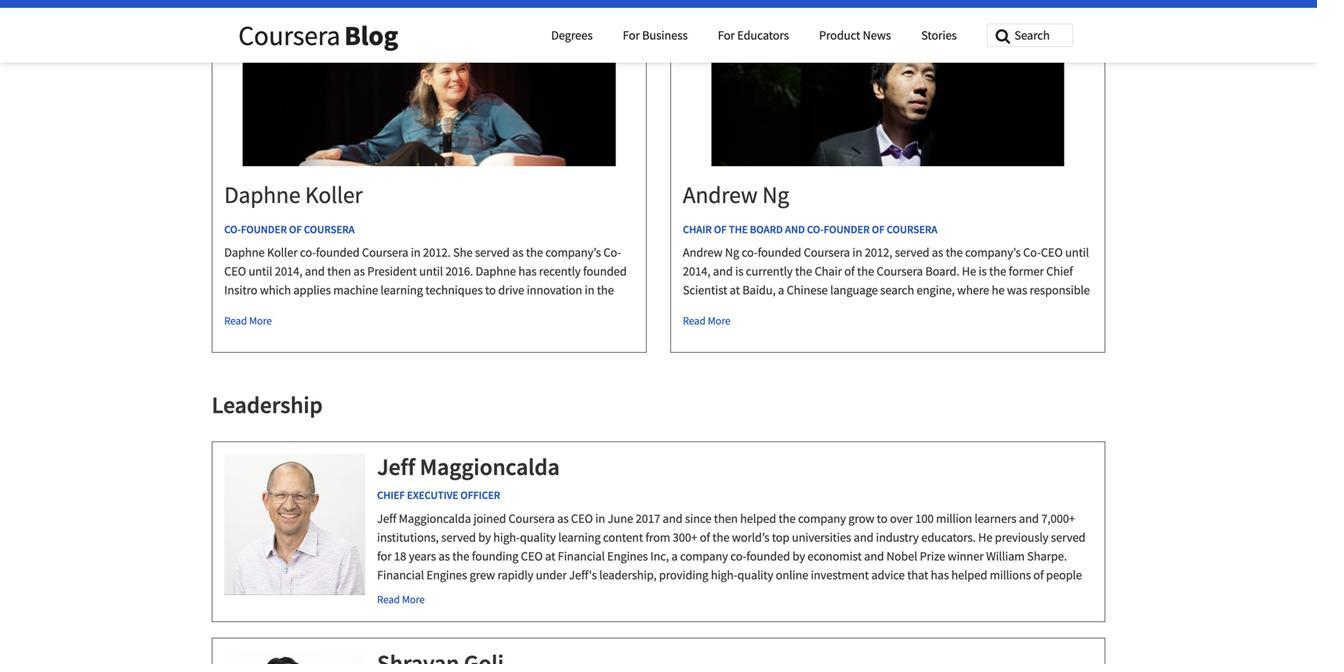 Task type: vqa. For each thing, say whether or not it's contained in the screenshot.
$2,000 at the left bottom
no



Task type: locate. For each thing, give the bounding box(es) containing it.
co- inside the daphne koller co-founded coursera in 2012. she served as the company's co- ceo until 2014, and then as president until 2016. daphne has recently founded insitro which applies machine learning techniques to drive innovation in the area of life sciences. before insitro, daphne served as chief computing officer of calico labs, an alphabet (google) company using advanced technology to understand aging. before founding coursera, daphne was the rajeev motwani professor of computer science at stanford university, where she served on the faculty for 18 years. she is the author of over 200 refereed publications, and has been honored with multiple awards and fellowships, including the presidential early career award for scientists and engineers (pecase), the acm prize in computing, the macarthur foundation fellowship, and the cox medal for excellence in fostering undergraduate research at stanford; she was also recognized as one of time magazine's 100 most influential people in 2012. daphne was inducted into the national academy of engineering in 2011 and elected a fellow of the american academy of arts and sciences in 2014
[[604, 245, 621, 261]]

co- up currently
[[742, 245, 758, 261]]

2 horizontal spatial read
[[683, 314, 706, 328]]

for for for business
[[623, 27, 640, 43]]

authored
[[779, 414, 827, 430], [859, 414, 907, 430]]

joined
[[474, 511, 506, 527]]

co- up google
[[921, 377, 937, 392]]

0 vertical spatial with
[[299, 395, 322, 411]]

2014, up which
[[275, 264, 303, 279]]

fields.
[[887, 433, 918, 449]]

engineers
[[416, 414, 467, 430]]

content
[[603, 530, 643, 546]]

0 horizontal spatial company's
[[546, 245, 601, 261]]

-
[[773, 377, 777, 392]]

founded up currently
[[758, 245, 802, 261]]

1 vertical spatial that
[[846, 377, 867, 392]]

koller inside the daphne koller co-founded coursera in 2012. she served as the company's co- ceo until 2014, and then as president until 2016. daphne has recently founded insitro which applies machine learning techniques to drive innovation in the area of life sciences. before insitro, daphne served as chief computing officer of calico labs, an alphabet (google) company using advanced technology to understand aging. before founding coursera, daphne was the rajeev motwani professor of computer science at stanford university, where she served on the faculty for 18 years. she is the author of over 200 refereed publications, and has been honored with multiple awards and fellowships, including the presidential early career award for scientists and engineers (pecase), the acm prize in computing, the macarthur foundation fellowship, and the cox medal for excellence in fostering undergraduate research at stanford; she was also recognized as one of time magazine's 100 most influential people in 2012. daphne was inducted into the national academy of engineering in 2011 and elected a fellow of the american academy of arts and sciences in 2014
[[267, 245, 298, 261]]

2012,
[[865, 245, 893, 261]]

read more link up coursera,
[[224, 313, 634, 329]]

andrew up board
[[683, 180, 758, 209]]

0 horizontal spatial financial
[[377, 568, 424, 583]]

0 vertical spatial most
[[782, 452, 809, 468]]

the up degrees
[[1050, 433, 1067, 449]]

founder down daphne koller
[[241, 222, 287, 236]]

more down scientist
[[708, 314, 731, 328]]

and up advice
[[864, 549, 884, 564]]

from
[[1068, 452, 1093, 468], [646, 530, 671, 546], [641, 605, 665, 621], [440, 624, 464, 640]]

0 horizontal spatial helped
[[741, 511, 776, 527]]

news
[[863, 27, 891, 43]]

brain
[[962, 395, 990, 411]]

2 andrew from the top
[[683, 245, 723, 261]]

1 vertical spatial andrew
[[683, 245, 723, 261]]

helped
[[741, 511, 776, 527], [952, 568, 988, 583]]

koller for daphne koller
[[305, 180, 363, 209]]

for up honored
[[262, 377, 276, 392]]

that down open
[[960, 358, 981, 373]]

founding inside the daphne koller co-founded coursera in 2012. she served as the company's co- ceo until 2014, and then as president until 2016. daphne has recently founded insitro which applies machine learning techniques to drive innovation in the area of life sciences. before insitro, daphne served as chief computing officer of calico labs, an alphabet (google) company using advanced technology to understand aging. before founding coursera, daphne was the rajeev motwani professor of computer science at stanford university, where she served on the faculty for 18 years. she is the author of over 200 refereed publications, and has been honored with multiple awards and fellowships, including the presidential early career award for scientists and engineers (pecase), the acm prize in computing, the macarthur foundation fellowship, and the cox medal for excellence in fostering undergraduate research at stanford; she was also recognized as one of time magazine's 100 most influential people in 2012. daphne was inducted into the national academy of engineering in 2011 and elected a fellow of the american academy of arts and sciences in 2014
[[357, 339, 403, 355]]

2012. up 2011
[[574, 471, 601, 486]]

1 vertical spatial he
[[713, 339, 726, 355]]

ng down responsible
[[1022, 301, 1036, 317]]

0 horizontal spatial machine
[[333, 282, 378, 298]]

online up initiative at the bottom
[[805, 358, 837, 373]]

cornerstone
[[881, 586, 945, 602]]

18 inside the daphne koller co-founded coursera in 2012. she served as the company's co- ceo until 2014, and then as president until 2016. daphne has recently founded insitro which applies machine learning techniques to drive innovation in the area of life sciences. before insitro, daphne served as chief computing officer of calico labs, an alphabet (google) company using advanced technology to understand aging. before founding coursera, daphne was the rajeev motwani professor of computer science at stanford university, where she served on the faculty for 18 years. she is the author of over 200 refereed publications, and has been honored with multiple awards and fellowships, including the presidential early career award for scientists and engineers (pecase), the acm prize in computing, the macarthur foundation fellowship, and the cox medal for excellence in fostering undergraduate research at stanford; she was also recognized as one of time magazine's 100 most influential people in 2012. daphne was inducted into the national academy of engineering in 2011 and elected a fellow of the american academy of arts and sciences in 2014
[[279, 377, 291, 392]]

1 horizontal spatial koller
[[305, 180, 363, 209]]

2 horizontal spatial until
[[1066, 245, 1089, 261]]

into
[[338, 490, 359, 505]]

in inside "jeff maggioncalda joined coursera as ceo in june 2017 and since then helped the company grow to over 100 million learners and 7,000+ institutions, served by high-quality learning content from 300+ of the world's top universities and industry educators. he previously served for 18 years as the founding ceo at financial engines inc, a company co-founded by economist and nobel prize winner william sharpe. financial engines grew rapidly under jeff's leadership, providing high-quality online investment advice that has helped millions of people save and prepare for retirement. jeff has also worked as a consultant at mckinsey & company and cornerstone research, and serves as a director of svb financial group. he holds an m.b.a. from the stanford graduate school of business and a bachelor's degree in economics and english from stanford university. in his free time, jeff is a lifelong learner and proud dad, and enjoys studying music theory and spending time with his wife and three daughters."
[[571, 624, 581, 640]]

educators.
[[922, 530, 976, 546]]

1 vertical spatial financial
[[377, 568, 424, 583]]

dr.
[[1005, 301, 1020, 317], [742, 395, 756, 411], [725, 414, 740, 430]]

as
[[512, 245, 524, 261], [932, 245, 944, 261], [354, 264, 365, 279], [484, 301, 496, 317], [283, 471, 295, 486], [557, 511, 569, 527], [439, 549, 450, 564], [653, 586, 664, 602], [1058, 586, 1069, 602]]

an inside the daphne koller co-founded coursera in 2012. she served as the company's co- ceo until 2014, and then as president until 2016. daphne has recently founded insitro which applies machine learning techniques to drive innovation in the area of life sciences. before insitro, daphne served as chief computing officer of calico labs, an alphabet (google) company using advanced technology to understand aging. before founding coursera, daphne was the rajeev motwani professor of computer science at stanford university, where she served on the faculty for 18 years. she is the author of over 200 refereed publications, and has been honored with multiple awards and fellowships, including the presidential early career award for scientists and engineers (pecase), the acm prize in computing, the macarthur foundation fellowship, and the cox medal for excellence in fostering undergraduate research at stanford; she was also recognized as one of time magazine's 100 most influential people in 2012. daphne was inducted into the national academy of engineering in 2011 and elected a fellow of the american academy of arts and sciences in 2014
[[288, 320, 301, 336]]

platform
[[683, 358, 728, 373]]

as up the drive
[[512, 245, 524, 261]]

1 company's from the left
[[546, 245, 601, 261]]

the right on
[[610, 358, 627, 373]]

university, inside andrew ng co-founded coursera in 2012, served as the company's co-ceo until 2014, and is currently the chair of the coursera board. he is the former chief scientist at baidu, a chinese language search engine, where he was responsible for driving the company's global ai strategy and infrastructure. dr. ng is also an adjunct professor in the computer science department at stanford university. in 2011, he led the development of stanford's massive open online course platform and taught an online machine learning class that was offered to over 100,000 students - the initiative that led to the co-founding of coursera. previously, dr. ng was the founding lead of the google brain deep learning project. dr. ng has authored or co-authored over 100 research papers in machine learning, robotics, and related fields. in 2013 he was named to the time 100 list of the most influential persons in the world. he holds degrees from carnegie mellon university, mit, and the university of california, berkeley.
[[769, 471, 823, 486]]

1 authored from the left
[[779, 414, 827, 430]]

a up company's
[[778, 282, 785, 298]]

0 horizontal spatial for
[[623, 27, 640, 43]]

0 vertical spatial that
[[960, 358, 981, 373]]

project.
[[683, 414, 723, 430]]

1 horizontal spatial led
[[870, 377, 886, 392]]

motwani
[[579, 339, 624, 355]]

chief down magazine's
[[377, 488, 405, 502]]

company's inside andrew ng co-founded coursera in 2012, served as the company's co-ceo until 2014, and is currently the chair of the coursera board. he is the former chief scientist at baidu, a chinese language search engine, where he was responsible for driving the company's global ai strategy and infrastructure. dr. ng is also an adjunct professor in the computer science department at stanford university. in 2011, he led the development of stanford's massive open online course platform and taught an online machine learning class that was offered to over 100,000 students - the initiative that led to the co-founding of coursera. previously, dr. ng was the founding lead of the google brain deep learning project. dr. ng has authored or co-authored over 100 research papers in machine learning, robotics, and related fields. in 2013 he was named to the time 100 list of the most influential persons in the world. he holds degrees from carnegie mellon university, mit, and the university of california, berkeley.
[[966, 245, 1021, 261]]

2014,
[[275, 264, 303, 279], [683, 264, 711, 279]]

university, up 200
[[445, 358, 499, 373]]

0 horizontal spatial 2012.
[[423, 245, 451, 261]]

an
[[1073, 301, 1086, 317], [288, 320, 301, 336], [789, 358, 802, 373], [591, 605, 604, 621]]

0 vertical spatial before
[[329, 301, 363, 317]]

0 vertical spatial prize
[[567, 414, 593, 430]]

for for for educators
[[718, 27, 735, 43]]

co- inside the daphne koller co-founded coursera in 2012. she served as the company's co- ceo until 2014, and then as president until 2016. daphne has recently founded insitro which applies machine learning techniques to drive innovation in the area of life sciences. before insitro, daphne served as chief computing officer of calico labs, an alphabet (google) company using advanced technology to understand aging. before founding coursera, daphne was the rajeev motwani professor of computer science at stanford university, where she served on the faculty for 18 years. she is the author of over 200 refereed publications, and has been honored with multiple awards and fellowships, including the presidential early career award for scientists and engineers (pecase), the acm prize in computing, the macarthur foundation fellowship, and the cox medal for excellence in fostering undergraduate research at stanford; she was also recognized as one of time magazine's 100 most influential people in 2012. daphne was inducted into the national academy of engineering in 2011 and elected a fellow of the american academy of arts and sciences in 2014
[[300, 245, 316, 261]]

18 up honored
[[279, 377, 291, 392]]

over inside "jeff maggioncalda joined coursera as ceo in june 2017 and since then helped the company grow to over 100 million learners and 7,000+ institutions, served by high-quality learning content from 300+ of the world's top universities and industry educators. he previously served for 18 years as the founding ceo at financial engines inc, a company co-founded by economist and nobel prize winner william sharpe. financial engines grew rapidly under jeff's leadership, providing high-quality online investment advice that has helped millions of people save and prepare for retirement. jeff has also worked as a consultant at mckinsey & company and cornerstone research, and serves as a director of svb financial group. he holds an m.b.a. from the stanford graduate school of business and a bachelor's degree in economics and english from stanford university. in his free time, jeff is a lifelong learner and proud dad, and enjoys studying music theory and spending time with his wife and three daughters."
[[890, 511, 913, 527]]

machine inside the daphne koller co-founded coursera in 2012. she served as the company's co- ceo until 2014, and then as president until 2016. daphne has recently founded insitro which applies machine learning techniques to drive innovation in the area of life sciences. before insitro, daphne served as chief computing officer of calico labs, an alphabet (google) company using advanced technology to understand aging. before founding coursera, daphne was the rajeev motwani professor of computer science at stanford university, where she served on the faculty for 18 years. she is the author of over 200 refereed publications, and has been honored with multiple awards and fellowships, including the presidential early career award for scientists and engineers (pecase), the acm prize in computing, the macarthur foundation fellowship, and the cox medal for excellence in fostering undergraduate research at stanford; she was also recognized as one of time magazine's 100 most influential people in 2012. daphne was inducted into the national academy of engineering in 2011 and elected a fellow of the american academy of arts and sciences in 2014
[[333, 282, 378, 298]]

0 horizontal spatial quality
[[520, 530, 556, 546]]

over up fields.
[[909, 414, 932, 430]]

2 horizontal spatial read more
[[683, 314, 731, 328]]

coursera
[[238, 18, 341, 53], [304, 222, 355, 236], [887, 222, 938, 236], [362, 245, 409, 261], [804, 245, 850, 261], [877, 264, 923, 279], [509, 511, 555, 527]]

1 for from the left
[[623, 27, 640, 43]]

1 horizontal spatial prize
[[920, 549, 946, 564]]

officer up motwani
[[587, 301, 622, 317]]

company
[[399, 320, 447, 336], [798, 511, 846, 527], [680, 549, 728, 564]]

his left the wife
[[479, 643, 494, 658]]

years.
[[293, 377, 324, 392]]

2 vertical spatial company
[[680, 549, 728, 564]]

educators
[[738, 27, 789, 43]]

mit,
[[826, 471, 846, 486]]

of right list
[[750, 452, 761, 468]]

with inside the daphne koller co-founded coursera in 2012. she served as the company's co- ceo until 2014, and then as president until 2016. daphne has recently founded insitro which applies machine learning techniques to drive innovation in the area of life sciences. before insitro, daphne served as chief computing officer of calico labs, an alphabet (google) company using advanced technology to understand aging. before founding coursera, daphne was the rajeev motwani professor of computer science at stanford university, where she served on the faculty for 18 years. she is the author of over 200 refereed publications, and has been honored with multiple awards and fellowships, including the presidential early career award for scientists and engineers (pecase), the acm prize in computing, the macarthur foundation fellowship, and the cox medal for excellence in fostering undergraduate research at stanford; she was also recognized as one of time magazine's 100 most influential people in 2012. daphne was inducted into the national academy of engineering in 2011 and elected a fellow of the american academy of arts and sciences in 2014
[[299, 395, 322, 411]]

1 horizontal spatial people
[[1047, 568, 1082, 583]]

from up inc,
[[646, 530, 671, 546]]

daughters.
[[572, 643, 628, 658]]

m.b.a.
[[606, 605, 638, 621]]

also inside andrew ng co-founded coursera in 2012, served as the company's co-ceo until 2014, and is currently the chair of the coursera board. he is the former chief scientist at baidu, a chinese language search engine, where he was responsible for driving the company's global ai strategy and infrastructure. dr. ng is also an adjunct professor in the computer science department at stanford university. in 2011, he led the development of stanford's massive open online course platform and taught an online machine learning class that was offered to over 100,000 students - the initiative that led to the co-founding of coursera. previously, dr. ng was the founding lead of the google brain deep learning project. dr. ng has authored or co-authored over 100 research papers in machine learning, robotics, and related fields. in 2013 he was named to the time 100 list of the most influential persons in the world. he holds degrees from carnegie mellon university, mit, and the university of california, berkeley.
[[1049, 301, 1071, 317]]

0 vertical spatial maggioncalda
[[420, 452, 560, 482]]

0 vertical spatial also
[[1049, 301, 1071, 317]]

at up author
[[385, 358, 395, 373]]

learning inside the daphne koller co-founded coursera in 2012. she served as the company's co- ceo until 2014, and then as president until 2016. daphne has recently founded insitro which applies machine learning techniques to drive innovation in the area of life sciences. before insitro, daphne served as chief computing officer of calico labs, an alphabet (google) company using advanced technology to understand aging. before founding coursera, daphne was the rajeev motwani professor of computer science at stanford university, where she served on the faculty for 18 years. she is the author of over 200 refereed publications, and has been honored with multiple awards and fellowships, including the presidential early career award for scientists and engineers (pecase), the acm prize in computing, the macarthur foundation fellowship, and the cox medal for excellence in fostering undergraduate research at stanford; she was also recognized as one of time magazine's 100 most influential people in 2012. daphne was inducted into the national academy of engineering in 2011 and elected a fellow of the american academy of arts and sciences in 2014
[[381, 282, 423, 298]]

product news
[[819, 27, 891, 43]]

andrew inside andrew ng co-founded coursera in 2012, served as the company's co-ceo until 2014, and is currently the chair of the coursera board. he is the former chief scientist at baidu, a chinese language search engine, where he was responsible for driving the company's global ai strategy and infrastructure. dr. ng is also an adjunct professor in the computer science department at stanford university. in 2011, he led the development of stanford's massive open online course platform and taught an online machine learning class that was offered to over 100,000 students - the initiative that led to the co-founding of coursera. previously, dr. ng was the founding lead of the google brain deep learning project. dr. ng has authored or co-authored over 100 research papers in machine learning, robotics, and related fields. in 2013 he was named to the time 100 list of the most influential persons in the world. he holds degrees from carnegie mellon university, mit, and the university of california, berkeley.
[[683, 245, 723, 261]]

dr. down students
[[742, 395, 756, 411]]

1 vertical spatial online
[[776, 568, 809, 583]]

foundation
[[364, 433, 423, 449]]

0 vertical spatial financial
[[558, 549, 605, 564]]

machine down project.
[[683, 433, 728, 449]]

0 horizontal spatial influential
[[468, 471, 521, 486]]

influential inside the daphne koller co-founded coursera in 2012. she served as the company's co- ceo until 2014, and then as president until 2016. daphne has recently founded insitro which applies machine learning techniques to drive innovation in the area of life sciences. before insitro, daphne served as chief computing officer of calico labs, an alphabet (google) company using advanced technology to understand aging. before founding coursera, daphne was the rajeev motwani professor of computer science at stanford university, where she served on the faculty for 18 years. she is the author of over 200 refereed publications, and has been honored with multiple awards and fellowships, including the presidential early career award for scientists and engineers (pecase), the acm prize in computing, the macarthur foundation fellowship, and the cox medal for excellence in fostering undergraduate research at stanford; she was also recognized as one of time magazine's 100 most influential people in 2012. daphne was inducted into the national academy of engineering in 2011 and elected a fellow of the american academy of arts and sciences in 2014
[[468, 471, 521, 486]]

holds down jeff's in the left bottom of the page
[[559, 605, 588, 621]]

people down 'sharpe.'
[[1047, 568, 1082, 583]]

university, down the robotics,
[[769, 471, 823, 486]]

0 vertical spatial chief
[[1047, 264, 1073, 279]]

1 horizontal spatial company
[[680, 549, 728, 564]]

co- inside "jeff maggioncalda joined coursera as ceo in june 2017 and since then helped the company grow to over 100 million learners and 7,000+ institutions, served by high-quality learning content from 300+ of the world's top universities and industry educators. he previously served for 18 years as the founding ceo at financial engines inc, a company co-founded by economist and nobel prize winner william sharpe. financial engines grew rapidly under jeff's leadership, providing high-quality online investment advice that has helped millions of people save and prepare for retirement. jeff has also worked as a consultant at mckinsey & company and cornerstone research, and serves as a director of svb financial group. he holds an m.b.a. from the stanford graduate school of business and a bachelor's degree in economics and english from stanford university. in his free time, jeff is a lifelong learner and proud dad, and enjoys studying music theory and spending time with his wife and three daughters."
[[731, 549, 747, 564]]

None search field
[[987, 24, 1074, 47]]

0 horizontal spatial authored
[[779, 414, 827, 430]]

0 horizontal spatial founder
[[241, 222, 287, 236]]

theory
[[994, 624, 1028, 640]]

jeff inside jeff maggioncalda chief executive officer
[[377, 452, 415, 482]]

0 horizontal spatial in
[[571, 624, 581, 640]]

2 2014, from the left
[[683, 264, 711, 279]]

in left 2012, at the right of page
[[853, 245, 863, 261]]

the down persons
[[871, 471, 888, 486]]

1 horizontal spatial engines
[[607, 549, 648, 564]]

named
[[998, 433, 1035, 449]]

1 vertical spatial holds
[[559, 605, 588, 621]]

academy down 'national'
[[391, 508, 439, 524]]

0 vertical spatial research
[[955, 414, 1000, 430]]

a left fellow
[[265, 508, 271, 524]]

university. up three
[[514, 624, 568, 640]]

and
[[785, 222, 805, 236], [305, 264, 325, 279], [713, 264, 733, 279], [907, 301, 927, 317], [731, 358, 750, 373], [590, 377, 610, 392], [410, 395, 430, 411], [393, 414, 413, 430], [487, 433, 507, 449], [826, 433, 846, 449], [849, 471, 869, 486], [594, 490, 614, 505], [476, 508, 496, 524], [663, 511, 683, 527], [1019, 511, 1039, 527], [854, 530, 874, 546], [864, 549, 884, 564], [403, 586, 423, 602], [859, 586, 879, 602], [1000, 586, 1020, 602], [883, 605, 903, 621], [377, 624, 397, 640], [774, 624, 793, 640], [855, 624, 875, 640], [1030, 624, 1050, 640], [520, 643, 540, 658]]

founded inside andrew ng co-founded coursera in 2012, served as the company's co-ceo until 2014, and is currently the chair of the coursera board. he is the former chief scientist at baidu, a chinese language search engine, where he was responsible for driving the company's global ai strategy and infrastructure. dr. ng is also an adjunct professor in the computer science department at stanford university. in 2011, he led the development of stanford's massive open online course platform and taught an online machine learning class that was offered to over 100,000 students - the initiative that led to the co-founding of coursera. previously, dr. ng was the founding lead of the google brain deep learning project. dr. ng has authored or co-authored over 100 research papers in machine learning, robotics, and related fields. in 2013 he was named to the time 100 list of the most influential persons in the world. he holds degrees from carnegie mellon university, mit, and the university of california, berkeley.
[[758, 245, 802, 261]]

maggioncalda inside "jeff maggioncalda joined coursera as ceo in june 2017 and since then helped the company grow to over 100 million learners and 7,000+ institutions, served by high-quality learning content from 300+ of the world's top universities and industry educators. he previously served for 18 years as the founding ceo at financial engines inc, a company co-founded by economist and nobel prize winner william sharpe. financial engines grew rapidly under jeff's leadership, providing high-quality online investment advice that has helped millions of people save and prepare for retirement. jeff has also worked as a consultant at mckinsey & company and cornerstone research, and serves as a director of svb financial group. he holds an m.b.a. from the stanford graduate school of business and a bachelor's degree in economics and english from stanford university. in his free time, jeff is a lifelong learner and proud dad, and enjoys studying music theory and spending time with his wife and three daughters."
[[399, 511, 471, 527]]

read up english
[[377, 593, 400, 607]]

helped up world's
[[741, 511, 776, 527]]

2012.
[[423, 245, 451, 261], [574, 471, 601, 486]]

an inside "jeff maggioncalda joined coursera as ceo in june 2017 and since then helped the company grow to over 100 million learners and 7,000+ institutions, served by high-quality learning content from 300+ of the world's top universities and industry educators. he previously served for 18 years as the founding ceo at financial engines inc, a company co-founded by economist and nobel prize winner william sharpe. financial engines grew rapidly under jeff's leadership, providing high-quality online investment advice that has helped millions of people save and prepare for retirement. jeff has also worked as a consultant at mckinsey & company and cornerstone research, and serves as a director of svb financial group. he holds an m.b.a. from the stanford graduate school of business and a bachelor's degree in economics and english from stanford university. in his free time, jeff is a lifelong learner and proud dad, and enjoys studying music theory and spending time with his wife and three daughters."
[[591, 605, 604, 621]]

and down grow
[[854, 530, 874, 546]]

where inside the daphne koller co-founded coursera in 2012. she served as the company's co- ceo until 2014, and then as president until 2016. daphne has recently founded insitro which applies machine learning techniques to drive innovation in the area of life sciences. before insitro, daphne served as chief computing officer of calico labs, an alphabet (google) company using advanced technology to understand aging. before founding coursera, daphne was the rajeev motwani professor of computer science at stanford university, where she served on the faculty for 18 years. she is the author of over 200 refereed publications, and has been honored with multiple awards and fellowships, including the presidential early career award for scientists and engineers (pecase), the acm prize in computing, the macarthur foundation fellowship, and the cox medal for excellence in fostering undergraduate research at stanford; she was also recognized as one of time magazine's 100 most influential people in 2012. daphne was inducted into the national academy of engineering in 2011 and elected a fellow of the american academy of arts and sciences in 2014
[[502, 358, 534, 373]]

studying
[[914, 624, 958, 640]]

refereed
[[475, 377, 518, 392]]

then
[[327, 264, 351, 279], [714, 511, 738, 527]]

served right 2012, at the right of page
[[895, 245, 930, 261]]

the up university
[[922, 452, 939, 468]]

1 vertical spatial university.
[[514, 624, 568, 640]]

1 vertical spatial she
[[529, 452, 547, 468]]

is down responsible
[[1039, 301, 1047, 317]]

ceo up the insitro
[[224, 264, 246, 279]]

the
[[729, 222, 748, 236], [526, 245, 543, 261], [946, 245, 963, 261], [795, 264, 813, 279], [857, 264, 875, 279], [990, 264, 1007, 279], [597, 282, 614, 298], [738, 301, 755, 317], [788, 320, 805, 336], [523, 339, 540, 355], [747, 339, 764, 355], [610, 358, 627, 373], [359, 377, 376, 392], [779, 377, 796, 392], [901, 377, 918, 392], [547, 395, 564, 411], [798, 395, 815, 411], [904, 395, 921, 411], [523, 414, 540, 430], [288, 433, 305, 449], [509, 433, 526, 449], [1050, 433, 1067, 449], [763, 452, 780, 468], [922, 452, 939, 468], [871, 471, 888, 486], [361, 490, 378, 505], [320, 508, 337, 524], [779, 511, 796, 527], [713, 530, 730, 546], [453, 549, 470, 564], [668, 605, 685, 621]]

at
[[730, 282, 740, 298], [966, 320, 976, 336], [385, 358, 395, 373], [467, 452, 477, 468], [545, 549, 556, 564], [733, 586, 743, 602]]

search image
[[987, 24, 1011, 44]]

0 horizontal spatial officer
[[461, 488, 500, 502]]

dad,
[[830, 624, 853, 640]]

1 horizontal spatial influential
[[811, 452, 864, 468]]

chinese
[[787, 282, 828, 298]]

1 horizontal spatial authored
[[859, 414, 907, 430]]

where inside andrew ng co-founded coursera in 2012, served as the company's co-ceo until 2014, and is currently the chair of the coursera board. he is the former chief scientist at baidu, a chinese language search engine, where he was responsible for driving the company's global ai strategy and infrastructure. dr. ng is also an adjunct professor in the computer science department at stanford university. in 2011, he led the development of stanford's massive open online course platform and taught an online machine learning class that was offered to over 100,000 students - the initiative that led to the co-founding of coursera. previously, dr. ng was the founding lead of the google brain deep learning project. dr. ng has authored or co-authored over 100 research papers in machine learning, robotics, and related fields. in 2013 he was named to the time 100 list of the most influential persons in the world. he holds degrees from carnegie mellon university, mit, and the university of california, berkeley.
[[958, 282, 990, 298]]

0 horizontal spatial he
[[713, 339, 726, 355]]

until up which
[[249, 264, 272, 279]]

mellon
[[731, 471, 766, 486]]

research inside andrew ng co-founded coursera in 2012, served as the company's co-ceo until 2014, and is currently the chair of the coursera board. he is the former chief scientist at baidu, a chinese language search engine, where he was responsible for driving the company's global ai strategy and infrastructure. dr. ng is also an adjunct professor in the computer science department at stanford university. in 2011, he led the development of stanford's massive open online course platform and taught an online machine learning class that was offered to over 100,000 students - the initiative that led to the co-founding of coursera. previously, dr. ng was the founding lead of the google brain deep learning project. dr. ng has authored or co-authored over 100 research papers in machine learning, robotics, and related fields. in 2013 he was named to the time 100 list of the most influential persons in the world. he holds degrees from carnegie mellon university, mit, and the university of california, berkeley.
[[955, 414, 1000, 430]]

officer inside the daphne koller co-founded coursera in 2012. she served as the company's co- ceo until 2014, and then as president until 2016. daphne has recently founded insitro which applies machine learning techniques to drive innovation in the area of life sciences. before insitro, daphne served as chief computing officer of calico labs, an alphabet (google) company using advanced technology to understand aging. before founding coursera, daphne was the rajeev motwani professor of computer science at stanford university, where she served on the faculty for 18 years. she is the author of over 200 refereed publications, and has been honored with multiple awards and fellowships, including the presidential early career award for scientists and engineers (pecase), the acm prize in computing, the macarthur foundation fellowship, and the cox medal for excellence in fostering undergraduate research at stanford; she was also recognized as one of time magazine's 100 most influential people in 2012. daphne was inducted into the national academy of engineering in 2011 and elected a fellow of the american academy of arts and sciences in 2014
[[587, 301, 622, 317]]

0 horizontal spatial until
[[249, 264, 272, 279]]

0 vertical spatial he
[[992, 282, 1005, 298]]

maggioncalda inside jeff maggioncalda chief executive officer
[[420, 452, 560, 482]]

research down fellowship,
[[420, 452, 464, 468]]

read more for daphne
[[224, 314, 272, 328]]

1 vertical spatial helped
[[952, 568, 988, 583]]

then inside "jeff maggioncalda joined coursera as ceo in june 2017 and since then helped the company grow to over 100 million learners and 7,000+ institutions, served by high-quality learning content from 300+ of the world's top universities and industry educators. he previously served for 18 years as the founding ceo at financial engines inc, a company co-founded by economist and nobel prize winner william sharpe. financial engines grew rapidly under jeff's leadership, providing high-quality online investment advice that has helped millions of people save and prepare for retirement. jeff has also worked as a consultant at mckinsey & company and cornerstone research, and serves as a director of svb financial group. he holds an m.b.a. from the stanford graduate school of business and a bachelor's degree in economics and english from stanford university. in his free time, jeff is a lifelong learner and proud dad, and enjoys studying music theory and spending time with his wife and three daughters."
[[714, 511, 738, 527]]

was down online
[[983, 358, 1004, 373]]

2 vertical spatial in
[[571, 624, 581, 640]]

0 vertical spatial then
[[327, 264, 351, 279]]

sciences
[[499, 508, 544, 524]]

at up graduate
[[733, 586, 743, 602]]

2 vertical spatial dr.
[[725, 414, 740, 430]]

served inside andrew ng co-founded coursera in 2012, served as the company's co-ceo until 2014, and is currently the chair of the coursera board. he is the former chief scientist at baidu, a chinese language search engine, where he was responsible for driving the company's global ai strategy and infrastructure. dr. ng is also an adjunct professor in the computer science department at stanford university. in 2011, he led the development of stanford's massive open online course platform and taught an online machine learning class that was offered to over 100,000 students - the initiative that led to the co-founding of coursera. previously, dr. ng was the founding lead of the google brain deep learning project. dr. ng has authored or co-authored over 100 research papers in machine learning, robotics, and related fields. in 2013 he was named to the time 100 list of the most influential persons in the world. he holds degrees from carnegie mellon university, mit, and the university of california, berkeley.
[[895, 245, 930, 261]]

on
[[594, 358, 607, 373]]

until up responsible
[[1066, 245, 1089, 261]]

1 vertical spatial engines
[[427, 568, 467, 583]]

0 horizontal spatial dr.
[[725, 414, 740, 430]]

prepare
[[425, 586, 466, 602]]

0 vertical spatial chair
[[683, 222, 712, 236]]

university,
[[445, 358, 499, 373], [769, 471, 823, 486]]

he up world.
[[960, 433, 973, 449]]

more up understand
[[249, 314, 272, 328]]

learning,
[[730, 433, 776, 449]]

2 horizontal spatial more
[[708, 314, 731, 328]]

online inside "jeff maggioncalda joined coursera as ceo in june 2017 and since then helped the company grow to over 100 million learners and 7,000+ institutions, served by high-quality learning content from 300+ of the world's top universities and industry educators. he previously served for 18 years as the founding ceo at financial engines inc, a company co-founded by economist and nobel prize winner william sharpe. financial engines grew rapidly under jeff's leadership, providing high-quality online investment advice that has helped millions of people save and prepare for retirement. jeff has also worked as a consultant at mckinsey & company and cornerstone research, and serves as a director of svb financial group. he holds an m.b.a. from the stanford graduate school of business and a bachelor's degree in economics and english from stanford university. in his free time, jeff is a lifelong learner and proud dad, and enjoys studying music theory and spending time with his wife and three daughters."
[[776, 568, 809, 583]]

stanford up online
[[978, 320, 1023, 336]]

daphne koller
[[224, 180, 363, 209]]

daphne up co-founder of coursera
[[224, 180, 301, 209]]

in for he
[[571, 624, 581, 640]]

served down rajeev
[[557, 358, 592, 373]]

jeff maggioncalda joined coursera as ceo in june 2017 and since then helped the company grow to over 100 million learners and 7,000+ institutions, served by high-quality learning content from 300+ of the world's top universities and industry educators. he previously served for 18 years as the founding ceo at financial engines inc, a company co-founded by economist and nobel prize winner william sharpe. financial engines grew rapidly under jeff's leadership, providing high-quality online investment advice that has helped millions of people save and prepare for retirement. jeff has also worked as a consultant at mckinsey & company and cornerstone research, and serves as a director of svb financial group. he holds an m.b.a. from the stanford graduate school of business and a bachelor's degree in economics and english from stanford university. in his free time, jeff is a lifelong learner and proud dad, and enjoys studying music theory and spending time with his wife and three daughters.
[[377, 511, 1086, 658]]

stanford;
[[479, 452, 527, 468]]

taught
[[753, 358, 787, 373]]

people inside "jeff maggioncalda joined coursera as ceo in june 2017 and since then helped the company grow to over 100 million learners and 7,000+ institutions, served by high-quality learning content from 300+ of the world's top universities and industry educators. he previously served for 18 years as the founding ceo at financial engines inc, a company co-founded by economist and nobel prize winner william sharpe. financial engines grew rapidly under jeff's leadership, providing high-quality online investment advice that has helped millions of people save and prepare for retirement. jeff has also worked as a consultant at mckinsey & company and cornerstone research, and serves as a director of svb financial group. he holds an m.b.a. from the stanford graduate school of business and a bachelor's degree in economics and english from stanford university. in his free time, jeff is a lifelong learner and proud dad, and enjoys studying music theory and spending time with his wife and three daughters."
[[1047, 568, 1082, 583]]

0 horizontal spatial university.
[[514, 624, 568, 640]]

learners
[[975, 511, 1017, 527]]

papers
[[1002, 414, 1037, 430]]

company for university,
[[399, 320, 447, 336]]

1 andrew from the top
[[683, 180, 758, 209]]

by
[[478, 530, 491, 546], [793, 549, 805, 564]]

science
[[343, 358, 383, 373]]

founding down the class on the right bottom
[[937, 377, 984, 392]]

an up free
[[591, 605, 604, 621]]

1 horizontal spatial then
[[714, 511, 738, 527]]

0 horizontal spatial she
[[326, 377, 346, 392]]

open
[[949, 339, 977, 355]]

stanford down coursera,
[[398, 358, 442, 373]]

of down world.
[[945, 471, 956, 486]]

company's inside the daphne koller co-founded coursera in 2012. she served as the company's co- ceo until 2014, and then as president until 2016. daphne has recently founded insitro which applies machine learning techniques to drive innovation in the area of life sciences. before insitro, daphne served as chief computing officer of calico labs, an alphabet (google) company using advanced technology to understand aging. before founding coursera, daphne was the rajeev motwani professor of computer science at stanford university, where she served on the faculty for 18 years. she is the author of over 200 refereed publications, and has been honored with multiple awards and fellowships, including the presidential early career award for scientists and engineers (pecase), the acm prize in computing, the macarthur foundation fellowship, and the cox medal for excellence in fostering undergraduate research at stanford; she was also recognized as one of time magazine's 100 most influential people in 2012. daphne was inducted into the national academy of engineering in 2011 and elected a fellow of the american academy of arts and sciences in 2014
[[546, 245, 601, 261]]

100 inside the daphne koller co-founded coursera in 2012. she served as the company's co- ceo until 2014, and then as president until 2016. daphne has recently founded insitro which applies machine learning techniques to drive innovation in the area of life sciences. before insitro, daphne served as chief computing officer of calico labs, an alphabet (google) company using advanced technology to understand aging. before founding coursera, daphne was the rajeev motwani professor of computer science at stanford university, where she served on the faculty for 18 years. she is the author of over 200 refereed publications, and has been honored with multiple awards and fellowships, including the presidential early career award for scientists and engineers (pecase), the acm prize in computing, the macarthur foundation fellowship, and the cox medal for excellence in fostering undergraduate research at stanford; she was also recognized as one of time magazine's 100 most influential people in 2012. daphne was inducted into the national academy of engineering in 2011 and elected a fellow of the american academy of arts and sciences in 2014
[[419, 471, 437, 486]]

academy up arts
[[427, 490, 475, 505]]

0 horizontal spatial with
[[299, 395, 322, 411]]

product news link
[[819, 27, 891, 43]]

1 horizontal spatial university,
[[769, 471, 823, 486]]

0 vertical spatial quality
[[520, 530, 556, 546]]

0 vertical spatial company
[[399, 320, 447, 336]]

0 horizontal spatial research
[[420, 452, 464, 468]]

machine
[[333, 282, 378, 298], [840, 358, 885, 373], [683, 433, 728, 449]]

1 vertical spatial officer
[[461, 488, 500, 502]]

he
[[992, 282, 1005, 298], [713, 339, 726, 355], [960, 433, 973, 449]]

of right 300+
[[700, 530, 710, 546]]

online
[[979, 339, 1013, 355]]

prize
[[567, 414, 593, 430], [920, 549, 946, 564]]

university. inside andrew ng co-founded coursera in 2012, served as the company's co-ceo until 2014, and is currently the chair of the coursera board. he is the former chief scientist at baidu, a chinese language search engine, where he was responsible for driving the company's global ai strategy and infrastructure. dr. ng is also an adjunct professor in the computer science department at stanford university. in 2011, he led the development of stanford's massive open online course platform and taught an online machine learning class that was offered to over 100,000 students - the initiative that led to the co-founding of coursera. previously, dr. ng was the founding lead of the google brain deep learning project. dr. ng has authored or co-authored over 100 research papers in machine learning, robotics, and related fields. in 2013 he was named to the time 100 list of the most influential persons in the world. he holds degrees from carnegie mellon university, mit, and the university of california, berkeley.
[[1025, 320, 1080, 336]]

1 vertical spatial by
[[793, 549, 805, 564]]

american
[[339, 508, 389, 524]]

1 horizontal spatial chair
[[815, 264, 842, 279]]

svb
[[433, 605, 453, 621]]

company's
[[546, 245, 601, 261], [966, 245, 1021, 261]]

1 horizontal spatial university.
[[1025, 320, 1080, 336]]

leadership
[[212, 390, 323, 420]]

degrees
[[551, 27, 593, 43]]

learning down 2014
[[558, 530, 601, 546]]

prize inside the daphne koller co-founded coursera in 2012. she served as the company's co- ceo until 2014, and then as president until 2016. daphne has recently founded insitro which applies machine learning techniques to drive innovation in the area of life sciences. before insitro, daphne served as chief computing officer of calico labs, an alphabet (google) company using advanced technology to understand aging. before founding coursera, daphne was the rajeev motwani professor of computer science at stanford university, where she served on the faculty for 18 years. she is the author of over 200 refereed publications, and has been honored with multiple awards and fellowships, including the presidential early career award for scientists and engineers (pecase), the acm prize in computing, the macarthur foundation fellowship, and the cox medal for excellence in fostering undergraduate research at stanford; she was also recognized as one of time magazine's 100 most influential people in 2012. daphne was inducted into the national academy of engineering in 2011 and elected a fellow of the american academy of arts and sciences in 2014
[[567, 414, 593, 430]]

2 for from the left
[[718, 27, 735, 43]]

ceo inside andrew ng co-founded coursera in 2012, served as the company's co-ceo until 2014, and is currently the chair of the coursera board. he is the former chief scientist at baidu, a chinese language search engine, where he was responsible for driving the company's global ai strategy and infrastructure. dr. ng is also an adjunct professor in the computer science department at stanford university. in 2011, he led the development of stanford's massive open online course platform and taught an online machine learning class that was offered to over 100,000 students - the initiative that led to the co-founding of coursera. previously, dr. ng was the founding lead of the google brain deep learning project. dr. ng has authored or co-authored over 100 research papers in machine learning, robotics, and related fields. in 2013 he was named to the time 100 list of the most influential persons in the world. he holds degrees from carnegie mellon university, mit, and the university of california, berkeley.
[[1041, 245, 1063, 261]]

and right save
[[403, 586, 423, 602]]

quality
[[520, 530, 556, 546], [738, 568, 774, 583]]

2014, inside andrew ng co-founded coursera in 2012, served as the company's co-ceo until 2014, and is currently the chair of the coursera board. he is the former chief scientist at baidu, a chinese language search engine, where he was responsible for driving the company's global ai strategy and infrastructure. dr. ng is also an adjunct professor in the computer science department at stanford university. in 2011, he led the development of stanford's massive open online course platform and taught an online machine learning class that was offered to over 100,000 students - the initiative that led to the co-founding of coursera. previously, dr. ng was the founding lead of the google brain deep learning project. dr. ng has authored or co-authored over 100 research papers in machine learning, robotics, and related fields. in 2013 he was named to the time 100 list of the most influential persons in the world. he holds degrees from carnegie mellon university, mit, and the university of california, berkeley.
[[683, 264, 711, 279]]

that inside "jeff maggioncalda joined coursera as ceo in june 2017 and since then helped the company grow to over 100 million learners and 7,000+ institutions, served by high-quality learning content from 300+ of the world's top universities and industry educators. he previously served for 18 years as the founding ceo at financial engines inc, a company co-founded by economist and nobel prize winner william sharpe. financial engines grew rapidly under jeff's leadership, providing high-quality online investment advice that has helped millions of people save and prepare for retirement. jeff has also worked as a consultant at mckinsey & company and cornerstone research, and serves as a director of svb financial group. he holds an m.b.a. from the stanford graduate school of business and a bachelor's degree in economics and english from stanford university. in his free time, jeff is a lifelong learner and proud dad, and enjoys studying music theory and spending time with his wife and three daughters."
[[908, 568, 929, 583]]

2 company's from the left
[[966, 245, 1021, 261]]

2014, inside the daphne koller co-founded coursera in 2012. she served as the company's co- ceo until 2014, and then as president until 2016. daphne has recently founded insitro which applies machine learning techniques to drive innovation in the area of life sciences. before insitro, daphne served as chief computing officer of calico labs, an alphabet (google) company using advanced technology to understand aging. before founding coursera, daphne was the rajeev motwani professor of computer science at stanford university, where she served on the faculty for 18 years. she is the author of over 200 refereed publications, and has been honored with multiple awards and fellowships, including the presidential early career award for scientists and engineers (pecase), the acm prize in computing, the macarthur foundation fellowship, and the cox medal for excellence in fostering undergraduate research at stanford; she was also recognized as one of time magazine's 100 most influential people in 2012. daphne was inducted into the national academy of engineering in 2011 and elected a fellow of the american academy of arts and sciences in 2014
[[275, 264, 303, 279]]

0 vertical spatial influential
[[811, 452, 864, 468]]

2 horizontal spatial dr.
[[1005, 301, 1020, 317]]

18
[[279, 377, 291, 392], [394, 549, 406, 564]]

chair down andrew ng
[[683, 222, 712, 236]]

retirement.
[[485, 586, 543, 602]]

maggioncalda for jeff maggioncalda chief executive officer
[[420, 452, 560, 482]]

then inside the daphne koller co-founded coursera in 2012. she served as the company's co- ceo until 2014, and then as president until 2016. daphne has recently founded insitro which applies machine learning techniques to drive innovation in the area of life sciences. before insitro, daphne served as chief computing officer of calico labs, an alphabet (google) company using advanced technology to understand aging. before founding coursera, daphne was the rajeev motwani professor of computer science at stanford university, where she served on the faculty for 18 years. she is the author of over 200 refereed publications, and has been honored with multiple awards and fellowships, including the presidential early career award for scientists and engineers (pecase), the acm prize in computing, the macarthur foundation fellowship, and the cox medal for excellence in fostering undergraduate research at stanford; she was also recognized as one of time magazine's 100 most influential people in 2012. daphne was inducted into the national academy of engineering in 2011 and elected a fellow of the american academy of arts and sciences in 2014
[[327, 264, 351, 279]]

daphne down using
[[458, 339, 498, 355]]

jeff down 'national'
[[377, 511, 397, 527]]

officer inside jeff maggioncalda chief executive officer
[[461, 488, 500, 502]]

0 horizontal spatial where
[[502, 358, 534, 373]]

publications,
[[520, 377, 587, 392]]

with down years.
[[299, 395, 322, 411]]

online up &
[[776, 568, 809, 583]]

read more for andrew
[[683, 314, 731, 328]]

of right professor
[[276, 358, 286, 373]]

stories link
[[922, 27, 957, 43]]

1 horizontal spatial 2012.
[[574, 471, 601, 486]]

0 horizontal spatial university,
[[445, 358, 499, 373]]

holds inside "jeff maggioncalda joined coursera as ceo in june 2017 and since then helped the company grow to over 100 million learners and 7,000+ institutions, served by high-quality learning content from 300+ of the world's top universities and industry educators. he previously served for 18 years as the founding ceo at financial engines inc, a company co-founded by economist and nobel prize winner william sharpe. financial engines grew rapidly under jeff's leadership, providing high-quality online investment advice that has helped millions of people save and prepare for retirement. jeff has also worked as a consultant at mckinsey & company and cornerstone research, and serves as a director of svb financial group. he holds an m.b.a. from the stanford graduate school of business and a bachelor's degree in economics and english from stanford university. in his free time, jeff is a lifelong learner and proud dad, and enjoys studying music theory and spending time with his wife and three daughters."
[[559, 605, 588, 621]]

chief down the drive
[[498, 301, 525, 317]]

university
[[891, 471, 943, 486]]

1 horizontal spatial business
[[835, 605, 881, 621]]

0 horizontal spatial holds
[[559, 605, 588, 621]]

advanced
[[480, 320, 530, 336]]

learning down president
[[381, 282, 423, 298]]

degrees link
[[551, 27, 593, 43]]

1 vertical spatial then
[[714, 511, 738, 527]]

None text field
[[987, 24, 1074, 47]]

stanford inside andrew ng co-founded coursera in 2012, served as the company's co-ceo until 2014, and is currently the chair of the coursera board. he is the former chief scientist at baidu, a chinese language search engine, where he was responsible for driving the company's global ai strategy and infrastructure. dr. ng is also an adjunct professor in the computer science department at stanford university. in 2011, he led the development of stanford's massive open online course platform and taught an online machine learning class that was offered to over 100,000 students - the initiative that led to the co-founding of coursera. previously, dr. ng was the founding lead of the google brain deep learning project. dr. ng has authored or co-authored over 100 research papers in machine learning, robotics, and related fields. in 2013 he was named to the time 100 list of the most influential persons in the world. he holds degrees from carnegie mellon university, mit, and the university of california, berkeley.
[[978, 320, 1023, 336]]

0 horizontal spatial koller
[[267, 245, 298, 261]]

officer up joined
[[461, 488, 500, 502]]

applies
[[293, 282, 331, 298]]

time,
[[623, 624, 650, 640]]

stanford up the wife
[[467, 624, 511, 640]]

0 horizontal spatial chief
[[377, 488, 405, 502]]

influential
[[811, 452, 864, 468], [468, 471, 521, 486]]

people inside the daphne koller co-founded coursera in 2012. she served as the company's co- ceo until 2014, and then as president until 2016. daphne has recently founded insitro which applies machine learning techniques to drive innovation in the area of life sciences. before insitro, daphne served as chief computing officer of calico labs, an alphabet (google) company using advanced technology to understand aging. before founding coursera, daphne was the rajeev motwani professor of computer science at stanford university, where she served on the faculty for 18 years. she is the author of over 200 refereed publications, and has been honored with multiple awards and fellowships, including the presidential early career award for scientists and engineers (pecase), the acm prize in computing, the macarthur foundation fellowship, and the cox medal for excellence in fostering undergraduate research at stanford; she was also recognized as one of time magazine's 100 most influential people in 2012. daphne was inducted into the national academy of engineering in 2011 and elected a fellow of the american academy of arts and sciences in 2014
[[523, 471, 559, 486]]

to up motwani
[[593, 320, 604, 336]]

0 horizontal spatial prize
[[567, 414, 593, 430]]

1 horizontal spatial more
[[402, 593, 425, 607]]

consultant
[[675, 586, 731, 602]]

2 horizontal spatial that
[[960, 358, 981, 373]]

0 horizontal spatial business
[[642, 27, 688, 43]]

prize inside "jeff maggioncalda joined coursera as ceo in june 2017 and since then helped the company grow to over 100 million learners and 7,000+ institutions, served by high-quality learning content from 300+ of the world's top universities and industry educators. he previously served for 18 years as the founding ceo at financial engines inc, a company co-founded by economist and nobel prize winner william sharpe. financial engines grew rapidly under jeff's leadership, providing high-quality online investment advice that has helped millions of people save and prepare for retirement. jeff has also worked as a consultant at mckinsey & company and cornerstone research, and serves as a director of svb financial group. he holds an m.b.a. from the stanford graduate school of business and a bachelor's degree in economics and english from stanford university. in his free time, jeff is a lifelong learner and proud dad, and enjoys studying music theory and spending time with his wife and three daughters."
[[920, 549, 946, 564]]

the left rajeev
[[523, 339, 540, 355]]

1 vertical spatial chair
[[815, 264, 842, 279]]

read more up 2011,
[[683, 314, 731, 328]]

company inside the daphne koller co-founded coursera in 2012. she served as the company's co- ceo until 2014, and then as president until 2016. daphne has recently founded insitro which applies machine learning techniques to drive innovation in the area of life sciences. before insitro, daphne served as chief computing officer of calico labs, an alphabet (google) company using advanced technology to understand aging. before founding coursera, daphne was the rajeev motwani professor of computer science at stanford university, where she served on the faculty for 18 years. she is the author of over 200 refereed publications, and has been honored with multiple awards and fellowships, including the presidential early career award for scientists and engineers (pecase), the acm prize in computing, the macarthur foundation fellowship, and the cox medal for excellence in fostering undergraduate research at stanford; she was also recognized as one of time magazine's 100 most influential people in 2012. daphne was inducted into the national academy of engineering in 2011 and elected a fellow of the american academy of arts and sciences in 2014
[[399, 320, 447, 336]]

he right 2011,
[[713, 339, 726, 355]]

1 2014, from the left
[[275, 264, 303, 279]]

as right years
[[439, 549, 450, 564]]

fellowships,
[[433, 395, 494, 411]]

1 vertical spatial led
[[870, 377, 886, 392]]

is
[[736, 264, 744, 279], [979, 264, 987, 279], [1039, 301, 1047, 317], [348, 377, 356, 392], [674, 624, 682, 640]]

she
[[536, 358, 554, 373], [529, 452, 547, 468]]

the right -
[[779, 377, 796, 392]]

world.
[[941, 452, 974, 468]]

an up aging.
[[288, 320, 301, 336]]

online inside andrew ng co-founded coursera in 2012, served as the company's co-ceo until 2014, and is currently the chair of the coursera board. he is the former chief scientist at baidu, a chinese language search engine, where he was responsible for driving the company's global ai strategy and infrastructure. dr. ng is also an adjunct professor in the computer science department at stanford university. in 2011, he led the development of stanford's massive open online course platform and taught an online machine learning class that was offered to over 100,000 students - the initiative that led to the co-founding of coursera. previously, dr. ng was the founding lead of the google brain deep learning project. dr. ng has authored or co-authored over 100 research papers in machine learning, robotics, and related fields. in 2013 he was named to the time 100 list of the most influential persons in the world. he holds degrees from carnegie mellon university, mit, and the university of california, berkeley.
[[805, 358, 837, 373]]

1 horizontal spatial 18
[[394, 549, 406, 564]]

2 vertical spatial chief
[[377, 488, 405, 502]]

2 vertical spatial financial
[[456, 605, 503, 621]]

at left baidu,
[[730, 282, 740, 298]]

of down andrew ng
[[714, 222, 727, 236]]

2 horizontal spatial in
[[1082, 320, 1092, 336]]

most inside andrew ng co-founded coursera in 2012, served as the company's co-ceo until 2014, and is currently the chair of the coursera board. he is the former chief scientist at baidu, a chinese language search engine, where he was responsible for driving the company's global ai strategy and infrastructure. dr. ng is also an adjunct professor in the computer science department at stanford university. in 2011, he led the development of stanford's massive open online course platform and taught an online machine learning class that was offered to over 100,000 students - the initiative that led to the co-founding of coursera. previously, dr. ng was the founding lead of the google brain deep learning project. dr. ng has authored or co-authored over 100 research papers in machine learning, robotics, and related fields. in 2013 he was named to the time 100 list of the most influential persons in the world. he holds degrees from carnegie mellon university, mit, and the university of california, berkeley.
[[782, 452, 809, 468]]

read for daphne koller
[[224, 314, 247, 328]]

1 horizontal spatial chief
[[498, 301, 525, 317]]

founded down top at the right bottom of page
[[747, 549, 790, 564]]

0 vertical spatial 18
[[279, 377, 291, 392]]

aging.
[[286, 339, 318, 355]]

1 vertical spatial also
[[572, 452, 594, 468]]

0 horizontal spatial more
[[249, 314, 272, 328]]

read more link up stanford's
[[683, 313, 1093, 329]]

chief inside andrew ng co-founded coursera in 2012, served as the company's co-ceo until 2014, and is currently the chair of the coursera board. he is the former chief scientist at baidu, a chinese language search engine, where he was responsible for driving the company's global ai strategy and infrastructure. dr. ng is also an adjunct professor in the computer science department at stanford university. in 2011, he led the development of stanford's massive open online course platform and taught an online machine learning class that was offered to over 100,000 students - the initiative that led to the co-founding of coursera. previously, dr. ng was the founding lead of the google brain deep learning project. dr. ng has authored or co-authored over 100 research papers in machine learning, robotics, and related fields. in 2013 he was named to the time 100 list of the most influential persons in the world. he holds degrees from carnegie mellon university, mit, and the university of california, berkeley.
[[1047, 264, 1073, 279]]

officer
[[587, 301, 622, 317], [461, 488, 500, 502]]

0 vertical spatial koller
[[305, 180, 363, 209]]

or
[[830, 414, 841, 430]]

0 horizontal spatial company
[[399, 320, 447, 336]]

techniques
[[426, 282, 483, 298]]

1 horizontal spatial for
[[718, 27, 735, 43]]

dr. up learning,
[[725, 414, 740, 430]]



Task type: describe. For each thing, give the bounding box(es) containing it.
andrew for andrew ng
[[683, 180, 758, 209]]

course
[[1016, 339, 1052, 355]]

a down the cornerstone
[[905, 605, 912, 621]]

2013
[[933, 433, 958, 449]]

2 horizontal spatial company
[[798, 511, 846, 527]]

2 vertical spatial machine
[[683, 433, 728, 449]]

presidential
[[567, 395, 629, 411]]

of up deep
[[986, 377, 996, 392]]

for educators
[[718, 27, 789, 43]]

coursera,
[[406, 339, 455, 355]]

of left svb
[[420, 605, 431, 621]]

of down company
[[822, 605, 833, 621]]

0 vertical spatial 2012.
[[423, 245, 451, 261]]

1 vertical spatial his
[[479, 643, 494, 658]]

leadership,
[[600, 568, 657, 583]]

rajeev
[[543, 339, 577, 355]]

the left former
[[990, 264, 1007, 279]]

a inside the daphne koller co-founded coursera in 2012. she served as the company's co- ceo until 2014, and then as president until 2016. daphne has recently founded insitro which applies machine learning techniques to drive innovation in the area of life sciences. before insitro, daphne served as chief computing officer of calico labs, an alphabet (google) company using advanced technology to understand aging. before founding coursera, daphne was the rajeev motwani professor of computer science at stanford university, where she served on the faculty for 18 years. she is the author of over 200 refereed publications, and has been honored with multiple awards and fellowships, including the presidential early career award for scientists and engineers (pecase), the acm prize in computing, the macarthur foundation fellowship, and the cox medal for excellence in fostering undergraduate research at stanford; she was also recognized as one of time magazine's 100 most influential people in 2012. daphne was inducted into the national academy of engineering in 2011 and elected a fellow of the american academy of arts and sciences in 2014
[[265, 508, 271, 524]]

lifelong
[[693, 624, 732, 640]]

enjoys
[[878, 624, 911, 640]]

as left president
[[354, 264, 365, 279]]

been
[[224, 395, 250, 411]]

career
[[253, 414, 287, 430]]

investment
[[811, 568, 869, 583]]

for up macarthur
[[324, 414, 339, 430]]

0 horizontal spatial by
[[478, 530, 491, 546]]

0 horizontal spatial engines
[[427, 568, 467, 583]]

computer
[[288, 358, 341, 373]]

as up economics
[[1058, 586, 1069, 602]]

the left world's
[[713, 530, 730, 546]]

the down consultant
[[668, 605, 685, 621]]

with inside "jeff maggioncalda joined coursera as ceo in june 2017 and since then helped the company grow to over 100 million learners and 7,000+ institutions, served by high-quality learning content from 300+ of the world's top universities and industry educators. he previously served for 18 years as the founding ceo at financial engines inc, a company co-founded by economist and nobel prize winner william sharpe. financial engines grew rapidly under jeff's leadership, providing high-quality online investment advice that has helped millions of people save and prepare for retirement. jeff has also worked as a consultant at mckinsey & company and cornerstone research, and serves as a director of svb financial group. he holds an m.b.a. from the stanford graduate school of business and a bachelor's degree in economics and english from stanford university. in his free time, jeff is a lifelong learner and proud dad, and enjoys studying music theory and spending time with his wife and three daughters."
[[454, 643, 477, 658]]

currently
[[746, 264, 793, 279]]

to up degrees
[[1037, 433, 1048, 449]]

infrastructure.
[[929, 301, 1003, 317]]

served down arts
[[441, 530, 476, 546]]

previously,
[[683, 395, 739, 411]]

1 horizontal spatial helped
[[952, 568, 988, 583]]

of down computer
[[838, 339, 848, 355]]

of right one
[[319, 471, 330, 486]]

and down on
[[590, 377, 610, 392]]

co- inside andrew ng co-founded coursera in 2012, served as the company's co-ceo until 2014, and is currently the chair of the coursera board. he is the former chief scientist at baidu, a chinese language search engine, where he was responsible for driving the company's global ai strategy and infrastructure. dr. ng is also an adjunct professor in the computer science department at stanford university. in 2011, he led the development of stanford's massive open online course platform and taught an online machine learning class that was offered to over 100,000 students - the initiative that led to the co-founding of coursera. previously, dr. ng was the founding lead of the google brain deep learning project. dr. ng has authored or co-authored over 100 research papers in machine learning, robotics, and related fields. in 2013 he was named to the time 100 list of the most influential persons in the world. he holds degrees from carnegie mellon university, mit, and the university of california, berkeley.
[[1024, 245, 1041, 261]]

daphne down techniques
[[404, 301, 445, 317]]

magazine's
[[360, 471, 416, 486]]

holds inside andrew ng co-founded coursera in 2012, served as the company's co-ceo until 2014, and is currently the chair of the coursera board. he is the former chief scientist at baidu, a chinese language search engine, where he was responsible for driving the company's global ai strategy and infrastructure. dr. ng is also an adjunct professor in the computer science department at stanford university. in 2011, he led the development of stanford's massive open online course platform and taught an online machine learning class that was offered to over 100,000 students - the initiative that led to the co-founding of coursera. previously, dr. ng was the founding lead of the google brain deep learning project. dr. ng has authored or co-authored over 100 research papers in machine learning, robotics, and related fields. in 2013 he was named to the time 100 list of the most influential persons in the world. he holds degrees from carnegie mellon university, mit, and the university of california, berkeley.
[[993, 452, 1022, 468]]

google
[[923, 395, 960, 411]]

1 horizontal spatial financial
[[456, 605, 503, 621]]

also inside "jeff maggioncalda joined coursera as ceo in june 2017 and since then helped the company grow to over 100 million learners and 7,000+ institutions, served by high-quality learning content from 300+ of the world's top universities and industry educators. he previously served for 18 years as the founding ceo at financial engines inc, a company co-founded by economist and nobel prize winner william sharpe. financial engines grew rapidly under jeff's leadership, providing high-quality online investment advice that has helped millions of people save and prepare for retirement. jeff has also worked as a consultant at mckinsey & company and cornerstone research, and serves as a director of svb financial group. he holds an m.b.a. from the stanford graduate school of business and a bachelor's degree in economics and english from stanford university. in his free time, jeff is a lifelong learner and proud dad, and enjoys studying music theory and spending time with his wife and three daughters."
[[588, 586, 609, 602]]

2 authored from the left
[[859, 414, 907, 430]]

has down jeff's in the left bottom of the page
[[567, 586, 586, 602]]

from inside andrew ng co-founded coursera in 2012, served as the company's co-ceo until 2014, and is currently the chair of the coursera board. he is the former chief scientist at baidu, a chinese language search engine, where he was responsible for driving the company's global ai strategy and infrastructure. dr. ng is also an adjunct professor in the computer science department at stanford university. in 2011, he led the development of stanford's massive open online course platform and taught an online machine learning class that was offered to over 100,000 students - the initiative that led to the co-founding of coursera. previously, dr. ng was the founding lead of the google brain deep learning project. dr. ng has authored or co-authored over 100 research papers in machine learning, robotics, and related fields. in 2013 he was named to the time 100 list of the most influential persons in the world. he holds degrees from carnegie mellon university, mit, and the university of california, berkeley.
[[1068, 452, 1093, 468]]

industry
[[876, 530, 919, 546]]

inducted
[[290, 490, 336, 505]]

director
[[377, 605, 418, 621]]

the up board.
[[946, 245, 963, 261]]

daphne up the insitro
[[224, 245, 265, 261]]

president
[[367, 264, 417, 279]]

baidu,
[[743, 282, 776, 298]]

company for online
[[680, 549, 728, 564]]

was down advanced
[[500, 339, 521, 355]]

under
[[536, 568, 567, 583]]

0 vertical spatial high-
[[494, 530, 520, 546]]

0 vertical spatial she
[[536, 358, 554, 373]]

0 vertical spatial in
[[1082, 320, 1092, 336]]

0 vertical spatial helped
[[741, 511, 776, 527]]

1 vertical spatial academy
[[391, 508, 439, 524]]

and down or
[[826, 433, 846, 449]]

innovation
[[527, 282, 582, 298]]

0 vertical spatial dr.
[[1005, 301, 1020, 317]]

100 left list
[[712, 452, 730, 468]]

100 up 2013
[[934, 414, 953, 430]]

inc,
[[651, 549, 669, 564]]

0 horizontal spatial that
[[846, 377, 867, 392]]

more for andrew ng
[[708, 314, 731, 328]]

honored
[[253, 395, 297, 411]]

coursera inside "jeff maggioncalda joined coursera as ceo in june 2017 and since then helped the company grow to over 100 million learners and 7,000+ institutions, served by high-quality learning content from 300+ of the world's top universities and industry educators. he previously served for 18 years as the founding ceo at financial engines inc, a company co-founded by economist and nobel prize winner william sharpe. financial engines grew rapidly under jeff's leadership, providing high-quality online investment advice that has helped millions of people save and prepare for retirement. jeff has also worked as a consultant at mckinsey & company and cornerstone research, and serves as a director of svb financial group. he holds an m.b.a. from the stanford graduate school of business and a bachelor's degree in economics and english from stanford university. in his free time, jeff is a lifelong learner and proud dad, and enjoys studying music theory and spending time with his wife and three daughters."
[[509, 511, 555, 527]]

daphne up elected
[[224, 490, 265, 505]]

and right 2011
[[594, 490, 614, 505]]

medal
[[550, 433, 582, 449]]

learning down the massive
[[887, 358, 930, 373]]

business inside "jeff maggioncalda joined coursera as ceo in june 2017 and since then helped the company grow to over 100 million learners and 7,000+ institutions, served by high-quality learning content from 300+ of the world's top universities and industry educators. he previously served for 18 years as the founding ceo at financial engines inc, a company co-founded by economist and nobel prize winner william sharpe. financial engines grew rapidly under jeff's leadership, providing high-quality online investment advice that has helped millions of people save and prepare for retirement. jeff has also worked as a consultant at mckinsey & company and cornerstone research, and serves as a director of svb financial group. he holds an m.b.a. from the stanford graduate school of business and a bachelor's degree in economics and english from stanford university. in his free time, jeff is a lifelong learner and proud dad, and enjoys studying music theory and spending time with his wife and three daughters."
[[835, 605, 881, 621]]

research inside the daphne koller co-founded coursera in 2012. she served as the company's co- ceo until 2014, and then as president until 2016. daphne has recently founded insitro which applies machine learning techniques to drive innovation in the area of life sciences. before insitro, daphne served as chief computing officer of calico labs, an alphabet (google) company using advanced technology to understand aging. before founding coursera, daphne was the rajeev motwani professor of computer science at stanford university, where she served on the faculty for 18 years. she is the author of over 200 refereed publications, and has been honored with multiple awards and fellowships, including the presidential early career award for scientists and engineers (pecase), the acm prize in computing, the macarthur foundation fellowship, and the cox medal for excellence in fostering undergraduate research at stanford; she was also recognized as one of time magazine's 100 most influential people in 2012. daphne was inducted into the national academy of engineering in 2011 and elected a fellow of the american academy of arts and sciences in 2014
[[420, 452, 464, 468]]

founding up or
[[817, 395, 864, 411]]

18 inside "jeff maggioncalda joined coursera as ceo in june 2017 and since then helped the company grow to over 100 million learners and 7,000+ institutions, served by high-quality learning content from 300+ of the world's top universities and industry educators. he previously served for 18 years as the founding ceo at financial engines inc, a company co-founded by economist and nobel prize winner william sharpe. financial engines grew rapidly under jeff's leadership, providing high-quality online investment advice that has helped millions of people save and prepare for retirement. jeff has also worked as a consultant at mckinsey & company and cornerstone research, and serves as a director of svb financial group. he holds an m.b.a. from the stanford graduate school of business and a bachelor's degree in economics and english from stanford university. in his free time, jeff is a lifelong learner and proud dad, and enjoys studying music theory and spending time with his wife and three daughters."
[[394, 549, 406, 564]]

0 horizontal spatial chair
[[683, 222, 712, 236]]

of right computing
[[624, 301, 634, 317]]

founded inside "jeff maggioncalda joined coursera as ceo in june 2017 and since then helped the company grow to over 100 million learners and 7,000+ institutions, served by high-quality learning content from 300+ of the world's top universities and industry educators. he previously served for 18 years as the founding ceo at financial engines inc, a company co-founded by economist and nobel prize winner william sharpe. financial engines grew rapidly under jeff's leadership, providing high-quality online investment advice that has helped millions of people save and prepare for retirement. jeff has also worked as a consultant at mckinsey & company and cornerstone research, and serves as a director of svb financial group. he holds an m.b.a. from the stanford graduate school of business and a bachelor's degree in economics and english from stanford university. in his free time, jeff is a lifelong learner and proud dad, and enjoys studying music theory and spending time with his wife and three daughters."
[[747, 549, 790, 564]]

list
[[733, 452, 748, 468]]

and up engineers
[[410, 395, 430, 411]]

serves
[[1022, 586, 1055, 602]]

andrew for andrew ng co-founded coursera in 2012, served as the company's co-ceo until 2014, and is currently the chair of the coursera board. he is the former chief scientist at baidu, a chinese language search engine, where he was responsible for driving the company's global ai strategy and infrastructure. dr. ng is also an adjunct professor in the computer science department at stanford university. in 2011, he led the development of stanford's massive open online course platform and taught an online machine learning class that was offered to over 100,000 students - the initiative that led to the co-founding of coursera. previously, dr. ng was the founding lead of the google brain deep learning project. dr. ng has authored or co-authored over 100 research papers in machine learning, robotics, and related fields. in 2013 he was named to the time 100 list of the most influential persons in the world. he holds degrees from carnegie mellon university, mit, and the university of california, berkeley.
[[683, 245, 723, 261]]

100,000
[[683, 377, 723, 392]]

as left one
[[283, 471, 295, 486]]

served up using
[[447, 301, 482, 317]]

2014
[[558, 508, 583, 524]]

the down publications,
[[547, 395, 564, 411]]

responsible
[[1030, 282, 1090, 298]]

alphabet
[[304, 320, 350, 336]]

music
[[961, 624, 991, 640]]

1 horizontal spatial by
[[793, 549, 805, 564]]

founders
[[212, 0, 306, 30]]

understand
[[224, 339, 284, 355]]

1 horizontal spatial his
[[583, 624, 598, 640]]

and down (pecase),
[[487, 433, 507, 449]]

a left lifelong on the bottom right
[[685, 624, 691, 640]]

of right lead at the right of page
[[891, 395, 901, 411]]

read more link for ng
[[683, 313, 1093, 329]]

until inside andrew ng co-founded coursera in 2012, served as the company's co-ceo until 2014, and is currently the chair of the coursera board. he is the former chief scientist at baidu, a chinese language search engine, where he was responsible for driving the company's global ai strategy and infrastructure. dr. ng is also an adjunct professor in the computer science department at stanford university. in 2011, he led the development of stanford's massive open online course platform and taught an online machine learning class that was offered to over 100,000 students - the initiative that led to the co-founding of coursera. previously, dr. ng was the founding lead of the google brain deep learning project. dr. ng has authored or co-authored over 100 research papers in machine learning, robotics, and related fields. in 2013 he was named to the time 100 list of the most influential persons in the world. he holds degrees from carnegie mellon university, mit, and the university of california, berkeley.
[[1066, 245, 1089, 261]]

ng up board
[[763, 180, 790, 209]]

is inside the daphne koller co-founded coursera in 2012. she served as the company's co- ceo until 2014, and then as president until 2016. daphne has recently founded insitro which applies machine learning techniques to drive innovation in the area of life sciences. before insitro, daphne served as chief computing officer of calico labs, an alphabet (google) company using advanced technology to understand aging. before founding coursera, daphne was the rajeev motwani professor of computer science at stanford university, where she served on the faculty for 18 years. she is the author of over 200 refereed publications, and has been honored with multiple awards and fellowships, including the presidential early career award for scientists and engineers (pecase), the acm prize in computing, the macarthur foundation fellowship, and the cox medal for excellence in fostering undergraduate research at stanford; she was also recognized as one of time magazine's 100 most influential people in 2012. daphne was inducted into the national academy of engineering in 2011 and elected a fellow of the american academy of arts and sciences in 2014
[[348, 377, 356, 392]]

which
[[260, 282, 291, 298]]

1 horizontal spatial he
[[960, 433, 973, 449]]

fellowship,
[[426, 433, 485, 449]]

in down company's
[[776, 320, 786, 336]]

also inside the daphne koller co-founded coursera in 2012. she served as the company's co- ceo until 2014, and then as president until 2016. daphne has recently founded insitro which applies machine learning techniques to drive innovation in the area of life sciences. before insitro, daphne served as chief computing officer of calico labs, an alphabet (google) company using advanced technology to understand aging. before founding coursera, daphne was the rajeev motwani professor of computer science at stanford university, where she served on the faculty for 18 years. she is the author of over 200 refereed publications, and has been honored with multiple awards and fellowships, including the presidential early career award for scientists and engineers (pecase), the acm prize in computing, the macarthur foundation fellowship, and the cox medal for excellence in fostering undergraduate research at stanford; she was also recognized as one of time magazine's 100 most influential people in 2012. daphne was inducted into the national academy of engineering in 2011 and elected a fellow of the american academy of arts and sciences in 2014
[[572, 452, 594, 468]]

1 vertical spatial before
[[320, 339, 354, 355]]

and right mit,
[[849, 471, 869, 486]]

time
[[332, 471, 357, 486]]

in left 2014
[[546, 508, 556, 524]]

california,
[[958, 471, 1011, 486]]

stanford inside the daphne koller co-founded coursera in 2012. she served as the company's co- ceo until 2014, and then as president until 2016. daphne has recently founded insitro which applies machine learning techniques to drive innovation in the area of life sciences. before insitro, daphne served as chief computing officer of calico labs, an alphabet (google) company using advanced technology to understand aging. before founding coursera, daphne was the rajeev motwani professor of computer science at stanford university, where she served on the faculty for 18 years. she is the author of over 200 refereed publications, and has been honored with multiple awards and fellowships, including the presidential early career award for scientists and engineers (pecase), the acm prize in computing, the macarthur foundation fellowship, and the cox medal for excellence in fostering undergraduate research at stanford; she was also recognized as one of time magazine's 100 most influential people in 2012. daphne was inducted into the national academy of engineering in 2011 and elected a fellow of the american academy of arts and sciences in 2014
[[398, 358, 442, 373]]

0 vertical spatial academy
[[427, 490, 475, 505]]

was left named
[[976, 433, 996, 449]]

over inside the daphne koller co-founded coursera in 2012. she served as the company's co- ceo until 2014, and then as president until 2016. daphne has recently founded insitro which applies machine learning techniques to drive innovation in the area of life sciences. before insitro, daphne served as chief computing officer of calico labs, an alphabet (google) company using advanced technology to understand aging. before founding coursera, daphne was the rajeev motwani professor of computer science at stanford university, where she served on the faculty for 18 years. she is the author of over 200 refereed publications, and has been honored with multiple awards and fellowships, including the presidential early career award for scientists and engineers (pecase), the acm prize in computing, the macarthur foundation fellowship, and the cox medal for excellence in fostering undergraduate research at stanford; she was also recognized as one of time magazine's 100 most influential people in 2012. daphne was inducted into the national academy of engineering in 2011 and elected a fellow of the american academy of arts and sciences in 2014
[[428, 377, 451, 392]]

in down presidential
[[595, 414, 605, 430]]

ceo up rapidly
[[521, 549, 543, 564]]

as inside andrew ng co-founded coursera in 2012, served as the company's co-ceo until 2014, and is currently the chair of the coursera board. he is the former chief scientist at baidu, a chinese language search engine, where he was responsible for driving the company's global ai strategy and infrastructure. dr. ng is also an adjunct professor in the computer science department at stanford university. in 2011, he led the development of stanford's massive open online course platform and taught an online machine learning class that was offered to over 100,000 students - the initiative that led to the co-founding of coursera. previously, dr. ng was the founding lead of the google brain deep learning project. dr. ng has authored or co-authored over 100 research papers in machine learning, robotics, and related fields. in 2013 he was named to the time 100 list of the most influential persons in the world. he holds degrees from carnegie mellon university, mit, and the university of california, berkeley.
[[932, 245, 944, 261]]

1 vertical spatial high-
[[711, 568, 738, 583]]

300+
[[673, 530, 698, 546]]

0 vertical spatial she
[[453, 245, 473, 261]]

(google)
[[353, 320, 397, 336]]

2 founder from the left
[[824, 222, 870, 236]]

read more link for koller
[[224, 313, 634, 329]]

degrees
[[1025, 452, 1065, 468]]

in right the papers
[[1040, 414, 1050, 430]]

he down learners
[[979, 530, 993, 546]]

awards
[[370, 395, 408, 411]]

drive
[[498, 282, 524, 298]]

the down learning,
[[763, 452, 780, 468]]

ceo inside the daphne koller co-founded coursera in 2012. she served as the company's co- ceo until 2014, and then as president until 2016. daphne has recently founded insitro which applies machine learning techniques to drive innovation in the area of life sciences. before insitro, daphne served as chief computing officer of calico labs, an alphabet (google) company using advanced technology to understand aging. before founding coursera, daphne was the rajeev motwani professor of computer science at stanford university, where she served on the faculty for 18 years. she is the author of over 200 refereed publications, and has been honored with multiple awards and fellowships, including the presidential early career award for scientists and engineers (pecase), the acm prize in computing, the macarthur foundation fellowship, and the cox medal for excellence in fostering undergraduate research at stanford; she was also recognized as one of time magazine's 100 most influential people in 2012. daphne was inducted into the national academy of engineering in 2011 and elected a fellow of the american academy of arts and sciences in 2014
[[224, 264, 246, 279]]

1 horizontal spatial read more
[[377, 593, 425, 607]]

1 horizontal spatial quality
[[738, 568, 774, 583]]

is up baidu,
[[736, 264, 744, 279]]

founded right the 'recently'
[[583, 264, 627, 279]]

to inside "jeff maggioncalda joined coursera as ceo in june 2017 and since then helped the company grow to over 100 million learners and 7,000+ institutions, served by high-quality learning content from 300+ of the world's top universities and industry educators. he previously served for 18 years as the founding ceo at financial engines inc, a company co-founded by economist and nobel prize winner william sharpe. financial engines grew rapidly under jeff's leadership, providing high-quality online investment advice that has helped millions of people save and prepare for retirement. jeff has also worked as a consultant at mckinsey & company and cornerstone research, and serves as a director of svb financial group. he holds an m.b.a. from the stanford graduate school of business and a bachelor's degree in economics and english from stanford university. in his free time, jeff is a lifelong learner and proud dad, and enjoys studying music theory and spending time with his wife and three daughters."
[[877, 511, 888, 527]]

at down infrastructure.
[[966, 320, 976, 336]]

labs,
[[258, 320, 286, 336]]

founding inside "jeff maggioncalda joined coursera as ceo in june 2017 and since then helped the company grow to over 100 million learners and 7,000+ institutions, served by high-quality learning content from 300+ of the world's top universities and industry educators. he previously served for 18 years as the founding ceo at financial engines inc, a company co-founded by economist and nobel prize winner william sharpe. financial engines grew rapidly under jeff's leadership, providing high-quality online investment advice that has helped millions of people save and prepare for retirement. jeff has also worked as a consultant at mckinsey & company and cornerstone research, and serves as a director of svb financial group. he holds an m.b.a. from the stanford graduate school of business and a bachelor's degree in economics and english from stanford university. in his free time, jeff is a lifelong learner and proud dad, and enjoys studying music theory and spending time with his wife and three daughters."
[[472, 549, 519, 564]]

influential inside andrew ng co-founded coursera in 2012, served as the company's co-ceo until 2014, and is currently the chair of the coursera board. he is the former chief scientist at baidu, a chinese language search engine, where he was responsible for driving the company's global ai strategy and infrastructure. dr. ng is also an adjunct professor in the computer science department at stanford university. in 2011, he led the development of stanford's massive open online course platform and taught an online machine learning class that was offered to over 100,000 students - the initiative that led to the co-founding of coursera. previously, dr. ng was the founding lead of the google brain deep learning project. dr. ng has authored or co-authored over 100 research papers in machine learning, robotics, and related fields. in 2013 he was named to the time 100 list of the most influential persons in the world. he holds degrees from carnegie mellon university, mit, and the university of california, berkeley.
[[811, 452, 864, 468]]

from down svb
[[440, 624, 464, 640]]

and up previously
[[1019, 511, 1039, 527]]

of down inducted
[[307, 508, 318, 524]]

most inside the daphne koller co-founded coursera in 2012. she served as the company's co- ceo until 2014, and then as president until 2016. daphne has recently founded insitro which applies machine learning techniques to drive innovation in the area of life sciences. before insitro, daphne served as chief computing officer of calico labs, an alphabet (google) company using advanced technology to understand aging. before founding coursera, daphne was the rajeev motwani professor of computer science at stanford university, where she served on the faculty for 18 years. she is the author of over 200 refereed publications, and has been honored with multiple awards and fellowships, including the presidential early career award for scientists and engineers (pecase), the acm prize in computing, the macarthur foundation fellowship, and the cox medal for excellence in fostering undergraduate research at stanford; she was also recognized as one of time magazine's 100 most influential people in 2012. daphne was inducted into the national academy of engineering in 2011 and elected a fellow of the american academy of arts and sciences in 2014
[[439, 471, 466, 486]]

100 inside "jeff maggioncalda joined coursera as ceo in june 2017 and since then helped the company grow to over 100 million learners and 7,000+ institutions, served by high-quality learning content from 300+ of the world's top universities and industry educators. he previously served for 18 years as the founding ceo at financial engines inc, a company co-founded by economist and nobel prize winner william sharpe. financial engines grew rapidly under jeff's leadership, providing high-quality online investment advice that has helped millions of people save and prepare for retirement. jeff has also worked as a consultant at mckinsey & company and cornerstone research, and serves as a director of svb financial group. he holds an m.b.a. from the stanford graduate school of business and a bachelor's degree in economics and english from stanford university. in his free time, jeff is a lifelong learner and proud dad, and enjoys studying music theory and spending time with his wife and three daughters."
[[916, 511, 934, 527]]

a down providing
[[667, 586, 673, 602]]

research,
[[948, 586, 998, 602]]

1 horizontal spatial until
[[419, 264, 443, 279]]

has inside andrew ng co-founded coursera in 2012, served as the company's co-ceo until 2014, and is currently the chair of the coursera board. he is the former chief scientist at baidu, a chinese language search engine, where he was responsible for driving the company's global ai strategy and infrastructure. dr. ng is also an adjunct professor in the computer science department at stanford university. in 2011, he led the development of stanford's massive open online course platform and taught an online machine learning class that was offered to over 100,000 students - the initiative that led to the co-founding of coursera. previously, dr. ng was the founding lead of the google brain deep learning project. dr. ng has authored or co-authored over 100 research papers in machine learning, robotics, and related fields. in 2013 he was named to the time 100 list of the most influential persons in the world. he holds degrees from carnegie mellon university, mit, and the university of california, berkeley.
[[759, 414, 777, 430]]

chief inside the daphne koller co-founded coursera in 2012. she served as the company's co- ceo until 2014, and then as president until 2016. daphne has recently founded insitro which applies machine learning techniques to drive innovation in the area of life sciences. before insitro, daphne served as chief computing officer of calico labs, an alphabet (google) company using advanced technology to understand aging. before founding coursera, daphne was the rajeev motwani professor of computer science at stanford university, where she served on the faculty for 18 years. she is the author of over 200 refereed publications, and has been honored with multiple awards and fellowships, including the presidential early career award for scientists and engineers (pecase), the acm prize in computing, the macarthur foundation fellowship, and the cox medal for excellence in fostering undergraduate research at stanford; she was also recognized as one of time magazine's 100 most influential people in 2012. daphne was inducted into the national academy of engineering in 2011 and elected a fellow of the american academy of arts and sciences in 2014
[[498, 301, 525, 317]]

strategy
[[863, 301, 905, 317]]

the up 'american'
[[361, 490, 378, 505]]

chair inside andrew ng co-founded coursera in 2012, served as the company's co-ceo until 2014, and is currently the chair of the coursera board. he is the former chief scientist at baidu, a chinese language search engine, where he was responsible for driving the company's global ai strategy and infrastructure. dr. ng is also an adjunct professor in the computer science department at stanford university. in 2011, he led the development of stanford's massive open online course platform and taught an online machine learning class that was offered to over 100,000 students - the initiative that led to the co-founding of coursera. previously, dr. ng was the founding lead of the google brain deep learning project. dr. ng has authored or co-authored over 100 research papers in machine learning, robotics, and related fields. in 2013 he was named to the time 100 list of the most influential persons in the world. he holds degrees from carnegie mellon university, mit, and the university of california, berkeley.
[[815, 264, 842, 279]]

learning inside "jeff maggioncalda joined coursera as ceo in june 2017 and since then helped the company grow to over 100 million learners and 7,000+ institutions, served by high-quality learning content from 300+ of the world's top universities and industry educators. he previously served for 18 years as the founding ceo at financial engines inc, a company co-founded by economist and nobel prize winner william sharpe. financial engines grew rapidly under jeff's leadership, providing high-quality online investment advice that has helped millions of people save and prepare for retirement. jeff has also worked as a consultant at mckinsey & company and cornerstone research, and serves as a director of svb financial group. he holds an m.b.a. from the stanford graduate school of business and a bachelor's degree in economics and english from stanford university. in his free time, jeff is a lifelong learner and proud dad, and enjoys studying music theory and spending time with his wife and three daughters."
[[558, 530, 601, 546]]

in for responsible
[[921, 433, 931, 449]]

daphne koller co-founded coursera in 2012. she served as the company's co- ceo until 2014, and then as president until 2016. daphne has recently founded insitro which applies machine learning techniques to drive innovation in the area of life sciences. before insitro, daphne served as chief computing officer of calico labs, an alphabet (google) company using advanced technology to understand aging. before founding coursera, daphne was the rajeev motwani professor of computer science at stanford university, where she served on the faculty for 18 years. she is the author of over 200 refereed publications, and has been honored with multiple awards and fellowships, including the presidential early career award for scientists and engineers (pecase), the acm prize in computing, the macarthur foundation fellowship, and the cox medal for excellence in fostering undergraduate research at stanford; she was also recognized as one of time magazine's 100 most influential people in 2012. daphne was inducted into the national academy of engineering in 2011 and elected a fellow of the american academy of arts and sciences in 2014
[[224, 245, 634, 524]]

the up the 'recently'
[[526, 245, 543, 261]]

engineering
[[490, 490, 552, 505]]

the up professor
[[738, 301, 755, 317]]

1 horizontal spatial read
[[377, 593, 400, 607]]

jeff right time,
[[652, 624, 671, 640]]

computer
[[808, 320, 858, 336]]

recognized
[[224, 471, 281, 486]]

an down development
[[789, 358, 802, 373]]

in up 2011
[[562, 471, 571, 486]]

for inside andrew ng co-founded coursera in 2012, served as the company's co-ceo until 2014, and is currently the chair of the coursera board. he is the former chief scientist at baidu, a chinese language search engine, where he was responsible for driving the company's global ai strategy and infrastructure. dr. ng is also an adjunct professor in the computer science department at stanford university. in 2011, he led the development of stanford's massive open online course platform and taught an online machine learning class that was offered to over 100,000 students - the initiative that led to the co-founding of coursera. previously, dr. ng was the founding lead of the google brain deep learning project. dr. ng has authored or co-authored over 100 research papers in machine learning, robotics, and related fields. in 2013 he was named to the time 100 list of the most influential persons in the world. he holds degrees from carnegie mellon university, mit, and the university of california, berkeley.
[[683, 301, 698, 317]]

in right the "innovation"
[[585, 282, 595, 298]]

maggioncalda for jeff maggioncalda joined coursera as ceo in june 2017 and since then helped the company grow to over 100 million learners and 7,000+ institutions, served by high-quality learning content from 300+ of the world's top universities and industry educators. he previously served for 18 years as the founding ceo at financial engines inc, a company co-founded by economist and nobel prize winner william sharpe. financial engines grew rapidly under jeff's leadership, providing high-quality online investment advice that has helped millions of people save and prepare for retirement. jeff has also worked as a consultant at mckinsey & company and cornerstone research, and serves as a director of svb financial group. he holds an m.b.a. from the stanford graduate school of business and a bachelor's degree in economics and english from stanford university. in his free time, jeff is a lifelong learner and proud dad, and enjoys studying music theory and spending time with his wife and three daughters.
[[399, 511, 471, 527]]

executive
[[407, 488, 458, 502]]

2 horizontal spatial machine
[[840, 358, 885, 373]]

was down former
[[1007, 282, 1028, 298]]

served down 7,000+ in the bottom of the page
[[1051, 530, 1086, 546]]

the up development
[[788, 320, 805, 336]]

is inside "jeff maggioncalda joined coursera as ceo in june 2017 and since then helped the company grow to over 100 million learners and 7,000+ institutions, served by high-quality learning content from 300+ of the world's top universities and industry educators. he previously served for 18 years as the founding ceo at financial engines inc, a company co-founded by economist and nobel prize winner william sharpe. financial engines grew rapidly under jeff's leadership, providing high-quality online investment advice that has helped millions of people save and prepare for retirement. jeff has also worked as a consultant at mckinsey & company and cornerstone research, and serves as a director of svb financial group. he holds an m.b.a. from the stanford graduate school of business and a bachelor's degree in economics and english from stanford university. in his free time, jeff is a lifelong learner and proud dad, and enjoys studying music theory and spending time with his wife and three daughters."
[[674, 624, 682, 640]]

including
[[497, 395, 545, 411]]

university, inside the daphne koller co-founded coursera in 2012. she served as the company's co- ceo until 2014, and then as president until 2016. daphne has recently founded insitro which applies machine learning techniques to drive innovation in the area of life sciences. before insitro, daphne served as chief computing officer of calico labs, an alphabet (google) company using advanced technology to understand aging. before founding coursera, daphne was the rajeev motwani professor of computer science at stanford university, where she served on the faculty for 18 years. she is the author of over 200 refereed publications, and has been honored with multiple awards and fellowships, including the presidential early career award for scientists and engineers (pecase), the acm prize in computing, the macarthur foundation fellowship, and the cox medal for excellence in fostering undergraduate research at stanford; she was also recognized as one of time magazine's 100 most influential people in 2012. daphne was inducted into the national academy of engineering in 2011 and elected a fellow of the american academy of arts and sciences in 2014
[[445, 358, 499, 373]]

world's
[[732, 530, 770, 546]]

founded up applies
[[316, 245, 360, 261]]

and down director
[[377, 624, 397, 640]]

andrew ng
[[683, 180, 790, 209]]

calico
[[224, 320, 256, 336]]

and up scientist
[[713, 264, 733, 279]]

(pecase),
[[469, 414, 520, 430]]

a up economics
[[1072, 586, 1078, 602]]

of down daphne koller
[[289, 222, 302, 236]]

search
[[881, 282, 915, 298]]

related
[[848, 433, 885, 449]]

class
[[932, 358, 957, 373]]

for business link
[[623, 27, 688, 43]]

ceo down 2011
[[571, 511, 593, 527]]

national
[[381, 490, 425, 505]]

coursera inside the daphne koller co-founded coursera in 2012. she served as the company's co- ceo until 2014, and then as president until 2016. daphne has recently founded insitro which applies machine learning techniques to drive innovation in the area of life sciences. before insitro, daphne served as chief computing officer of calico labs, an alphabet (google) company using advanced technology to understand aging. before founding coursera, daphne was the rajeev motwani professor of computer science at stanford university, where she served on the faculty for 18 years. she is the author of over 200 refereed publications, and has been honored with multiple awards and fellowships, including the presidential early career award for scientists and engineers (pecase), the acm prize in computing, the macarthur foundation fellowship, and the cox medal for excellence in fostering undergraduate research at stanford; she was also recognized as one of time magazine's 100 most influential people in 2012. daphne was inducted into the national academy of engineering in 2011 and elected a fellow of the american academy of arts and sciences in 2014
[[362, 245, 409, 261]]

2016.
[[446, 264, 473, 279]]

a inside andrew ng co-founded coursera in 2012, served as the company's co-ceo until 2014, and is currently the chair of the coursera board. he is the former chief scientist at baidu, a chinese language search engine, where he was responsible for driving the company's global ai strategy and infrastructure. dr. ng is also an adjunct professor in the computer science department at stanford university. in 2011, he led the development of stanford's massive open online course platform and taught an online machine learning class that was offered to over 100,000 students - the initiative that led to the co-founding of coursera. previously, dr. ng was the founding lead of the google brain deep learning project. dr. ng has authored or co-authored over 100 research papers in machine learning, robotics, and related fields. in 2013 he was named to the time 100 list of the most influential persons in the world. he holds degrees from carnegie mellon university, mit, and the university of california, berkeley.
[[778, 282, 785, 298]]

initiative
[[799, 377, 844, 392]]

0 horizontal spatial led
[[729, 339, 745, 355]]

acm
[[542, 414, 565, 430]]

and up applies
[[305, 264, 325, 279]]

insitro
[[224, 282, 258, 298]]

1 vertical spatial dr.
[[742, 395, 756, 411]]

0 vertical spatial business
[[642, 27, 688, 43]]

learning down coursera.
[[1021, 395, 1063, 411]]

1 founder from the left
[[241, 222, 287, 236]]

three
[[543, 643, 570, 658]]

the down initiative at the bottom
[[798, 395, 815, 411]]

1 vertical spatial 2012.
[[574, 471, 601, 486]]

coursera blog
[[238, 18, 398, 53]]

2 horizontal spatial financial
[[558, 549, 605, 564]]

for down grew
[[468, 586, 483, 602]]

global
[[816, 301, 848, 317]]

and up department
[[907, 301, 927, 317]]

co-founder of coursera
[[224, 222, 355, 236]]

2011,
[[683, 339, 711, 355]]

chair of the board and co-founder of coursera
[[683, 222, 938, 236]]

in up university
[[910, 452, 920, 468]]

for right medal
[[584, 433, 599, 449]]

ng up scientist
[[725, 245, 740, 261]]

from up time,
[[641, 605, 665, 621]]

koller for daphne koller co-founded coursera in 2012. she served as the company's co- ceo until 2014, and then as president until 2016. daphne has recently founded insitro which applies machine learning techniques to drive innovation in the area of life sciences. before insitro, daphne served as chief computing officer of calico labs, an alphabet (google) company using advanced technology to understand aging. before founding coursera, daphne was the rajeev motwani professor of computer science at stanford university, where she served on the faculty for 18 years. she is the author of over 200 refereed publications, and has been honored with multiple awards and fellowships, including the presidential early career award for scientists and engineers (pecase), the acm prize in computing, the macarthur foundation fellowship, and the cox medal for excellence in fostering undergraduate research at stanford; she was also recognized as one of time magazine's 100 most influential people in 2012. daphne was inducted into the national academy of engineering in 2011 and elected a fellow of the american academy of arts and sciences in 2014
[[267, 245, 298, 261]]

the right the "innovation"
[[597, 282, 614, 298]]

read for andrew ng
[[683, 314, 706, 328]]

in left june
[[596, 511, 605, 527]]

chief inside jeff maggioncalda chief executive officer
[[377, 488, 405, 502]]

was down medal
[[550, 452, 570, 468]]

rapidly
[[498, 568, 534, 583]]

computing,
[[224, 433, 285, 449]]

more for daphne koller
[[249, 314, 272, 328]]

0 vertical spatial engines
[[607, 549, 648, 564]]

the left google
[[904, 395, 921, 411]]

for down institutions,
[[377, 549, 392, 564]]

stanford up lifelong on the bottom right
[[687, 605, 732, 621]]

as right worked
[[653, 586, 664, 602]]

university. inside "jeff maggioncalda joined coursera as ceo in june 2017 and since then helped the company grow to over 100 million learners and 7,000+ institutions, served by high-quality learning content from 300+ of the world's top universities and industry educators. he previously served for 18 years as the founding ceo at financial engines inc, a company co-founded by economist and nobel prize winner william sharpe. financial engines grew rapidly under jeff's leadership, providing high-quality online investment advice that has helped millions of people save and prepare for retirement. jeff has also worked as a consultant at mckinsey & company and cornerstone research, and serves as a director of svb financial group. he holds an m.b.a. from the stanford graduate school of business and a bachelor's degree in economics and english from stanford university. in his free time, jeff is a lifelong learner and proud dad, and enjoys studying music theory and spending time with his wife and three daughters."
[[514, 624, 568, 640]]

and right dad, at the right bottom of the page
[[855, 624, 875, 640]]

company
[[807, 586, 857, 602]]

scientists
[[341, 414, 391, 430]]

elected
[[224, 508, 262, 524]]

he right board.
[[962, 264, 977, 279]]

recently
[[539, 264, 581, 279]]



